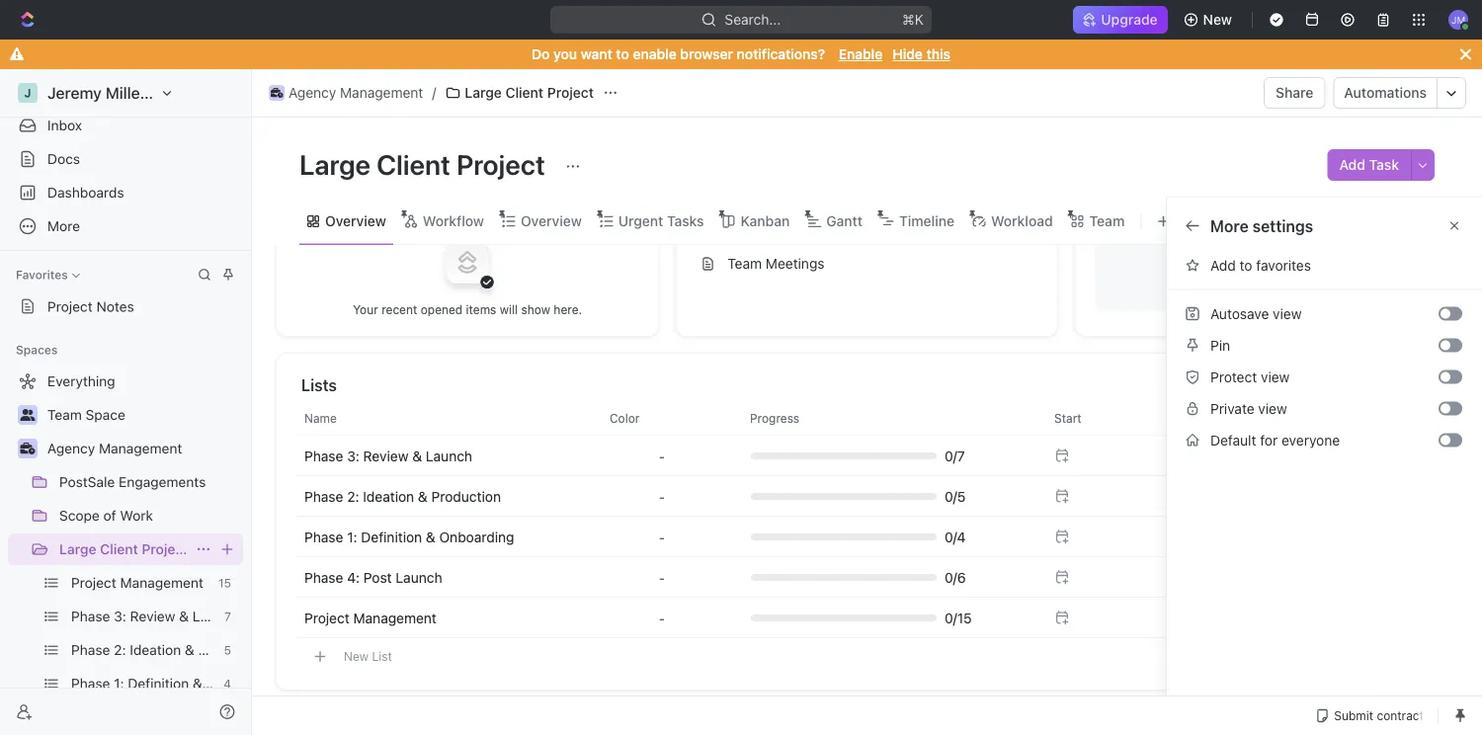 Task type: vqa. For each thing, say whether or not it's contained in the screenshot.
business time icon
yes



Task type: describe. For each thing, give the bounding box(es) containing it.
1 vertical spatial launch
[[396, 569, 442, 586]]

everything
[[47, 373, 115, 389]]

name button
[[297, 403, 598, 434]]

work
[[120, 508, 153, 524]]

inbox
[[47, 117, 82, 133]]

workflow
[[423, 213, 484, 229]]

0 vertical spatial business time image
[[271, 88, 283, 98]]

automations button
[[1335, 78, 1437, 108]]

0 vertical spatial agency management link
[[264, 81, 428, 105]]

new for new
[[1204, 11, 1233, 28]]

tasks
[[667, 213, 704, 229]]

task
[[1370, 157, 1400, 173]]

workload link
[[987, 208, 1053, 235]]

1 horizontal spatial agency management
[[289, 85, 423, 101]]

2 horizontal spatial large
[[465, 85, 502, 101]]

new list button
[[297, 639, 1483, 674]]

1 horizontal spatial client
[[377, 148, 451, 180]]

0 vertical spatial production
[[431, 488, 501, 505]]

0/4
[[945, 529, 966, 545]]

1 horizontal spatial ideation
[[363, 488, 414, 505]]

team link
[[1086, 208, 1125, 235]]

add to favorites button
[[1179, 250, 1471, 281]]

0 horizontal spatial phase 3: review & launch link
[[71, 601, 239, 633]]

notifications?
[[737, 46, 825, 62]]

everything link
[[8, 366, 239, 397]]

scope
[[59, 508, 100, 524]]

0 vertical spatial phase 3: review & launch link
[[304, 448, 472, 464]]

0 vertical spatial phase 1: definition & onboarding
[[304, 529, 514, 545]]

lists button
[[300, 374, 1435, 397]]

1 horizontal spatial 3:
[[347, 448, 360, 464]]

overview for first overview link from left
[[325, 213, 386, 229]]

autosave view button
[[1179, 298, 1439, 330]]

here.
[[554, 303, 582, 317]]

3: inside 'phase 3: review & launch' link
[[114, 608, 126, 625]]

0 vertical spatial project management link
[[71, 567, 211, 599]]

jeremy
[[47, 84, 102, 102]]

sharing & permissions
[[1211, 301, 1354, 318]]

0/6
[[945, 569, 966, 586]]

management left /
[[340, 85, 423, 101]]

opened
[[421, 303, 463, 317]]

notes
[[96, 298, 134, 315]]

large inside sidebar navigation
[[59, 541, 96, 557]]

1 horizontal spatial project management link
[[304, 610, 437, 626]]

jm
[[1452, 14, 1466, 25]]

customize view
[[1187, 216, 1307, 235]]

more button
[[8, 211, 243, 242]]

drop
[[1207, 260, 1236, 275]]

upgrade link
[[1074, 6, 1168, 34]]

show
[[521, 303, 551, 317]]

project notes
[[47, 298, 134, 315]]

timeline link
[[896, 208, 955, 235]]

favorites
[[1257, 257, 1312, 273]]

ideation inside sidebar navigation
[[130, 642, 181, 658]]

postsale
[[59, 474, 115, 490]]

kanban
[[741, 213, 790, 229]]

1 overview link from the left
[[321, 208, 386, 235]]

agency inside sidebar navigation
[[47, 440, 95, 457]]

more settings
[[1211, 216, 1314, 235]]

want
[[581, 46, 613, 62]]

copy
[[1211, 270, 1244, 286]]

2 overview link from the left
[[517, 208, 582, 235]]

here
[[1268, 260, 1294, 275]]

0/15
[[945, 610, 972, 626]]

sharing & permissions button
[[1179, 294, 1471, 326]]

dropdown menu image
[[659, 529, 665, 545]]

view
[[1270, 216, 1307, 235]]

gantt
[[827, 213, 863, 229]]

lists
[[301, 376, 337, 395]]

project up "workflow"
[[457, 148, 545, 180]]

automations
[[1345, 85, 1427, 101]]

docs
[[47, 151, 80, 167]]

upgrade
[[1101, 11, 1158, 28]]

1 horizontal spatial large client project link
[[440, 81, 599, 105]]

color
[[610, 412, 640, 426]]

do
[[532, 46, 550, 62]]

add for add to favorites
[[1211, 257, 1236, 273]]

end button
[[1171, 403, 1260, 434]]

project down scope of work link
[[142, 541, 188, 557]]

attach
[[1313, 260, 1351, 275]]

dropdown menu image for phase 2: ideation & production
[[659, 489, 665, 505]]

spaces
[[16, 343, 58, 357]]

dropdown menu image for project management
[[659, 610, 665, 626]]

5
[[224, 643, 231, 657]]

add task
[[1340, 157, 1400, 173]]

end
[[1183, 412, 1204, 426]]

phase 3: review & launch inside sidebar navigation
[[71, 608, 239, 625]]

workspace
[[163, 84, 245, 102]]

1: inside sidebar navigation
[[114, 676, 124, 692]]

phase 4: post launch link
[[304, 569, 442, 586]]

1 vertical spatial large
[[299, 148, 371, 180]]

management inside project management link
[[120, 575, 203, 591]]

phase 1: definition & onboarding inside sidebar navigation
[[71, 676, 281, 692]]

large client project inside sidebar navigation
[[59, 541, 188, 557]]

& inside button
[[1263, 301, 1273, 318]]

team space link
[[47, 399, 239, 431]]

0/7
[[945, 448, 965, 464]]

your
[[353, 303, 378, 317]]

business time image inside sidebar navigation
[[20, 443, 35, 455]]

dashboards link
[[8, 177, 243, 209]]

autosave
[[1211, 305, 1270, 322]]

0 vertical spatial 2:
[[347, 488, 359, 505]]

1 horizontal spatial phase 2: ideation & production
[[304, 488, 501, 505]]

timeline
[[900, 213, 955, 229]]

you
[[554, 46, 577, 62]]

list
[[372, 650, 392, 664]]

phase 4: post launch
[[304, 569, 442, 586]]

drop files here to attach
[[1207, 260, 1351, 275]]

jeremy miller's workspace
[[47, 84, 245, 102]]

scope of work
[[59, 508, 153, 524]]

urgent tasks
[[619, 213, 704, 229]]

agency management inside sidebar navigation
[[47, 440, 182, 457]]

15
[[218, 576, 231, 590]]

scope of work link
[[59, 500, 239, 532]]

⌘k
[[903, 11, 924, 28]]

/
[[432, 85, 436, 101]]

1 horizontal spatial agency
[[289, 85, 336, 101]]

share button
[[1264, 77, 1326, 109]]

production inside sidebar navigation
[[198, 642, 268, 658]]

gantt link
[[823, 208, 863, 235]]

postsale engagements link
[[59, 467, 239, 498]]

do you want to enable browser notifications? enable hide this
[[532, 46, 951, 62]]

1 horizontal spatial 1:
[[347, 529, 357, 545]]

enable
[[633, 46, 677, 62]]

phase 2: ideation & production inside sidebar navigation
[[71, 642, 268, 658]]

post
[[364, 569, 392, 586]]

project down favorites button
[[47, 298, 93, 315]]



Task type: locate. For each thing, give the bounding box(es) containing it.
start
[[1055, 412, 1082, 426]]

0 horizontal spatial team
[[47, 407, 82, 423]]

0 horizontal spatial large client project link
[[59, 534, 188, 565]]

team inside "link"
[[1090, 213, 1125, 229]]

team for team
[[1090, 213, 1125, 229]]

1 horizontal spatial phase 2: ideation & production link
[[304, 488, 501, 505]]

1 vertical spatial new
[[344, 650, 369, 664]]

1 vertical spatial phase 1: definition & onboarding
[[71, 676, 281, 692]]

agency management down space
[[47, 440, 182, 457]]

phase 1: definition & onboarding link down 5
[[71, 668, 281, 700]]

0 vertical spatial large client project link
[[440, 81, 599, 105]]

0/5
[[945, 488, 966, 505]]

2 vertical spatial large client project
[[59, 541, 188, 557]]

1 horizontal spatial large
[[299, 148, 371, 180]]

this
[[927, 46, 951, 62]]

launch inside 'phase 3: review & launch' link
[[193, 608, 239, 625]]

1 overview from the left
[[325, 213, 386, 229]]

copy link button
[[1179, 262, 1471, 294]]

1 horizontal spatial more
[[1211, 216, 1249, 235]]

1 vertical spatial phase 2: ideation & production link
[[71, 635, 268, 666]]

4
[[224, 677, 231, 691]]

1 vertical spatial phase 3: review & launch link
[[71, 601, 239, 633]]

1 vertical spatial large client project
[[299, 148, 551, 180]]

1 vertical spatial agency management
[[47, 440, 182, 457]]

project notes link
[[8, 291, 243, 322]]

0 horizontal spatial production
[[198, 642, 268, 658]]

phase 1: definition & onboarding link
[[304, 529, 514, 545], [71, 668, 281, 700]]

phase 3: review & launch link down "15"
[[71, 601, 239, 633]]

1 vertical spatial review
[[130, 608, 175, 625]]

no recent items image
[[428, 223, 507, 302]]

1 horizontal spatial 2:
[[347, 488, 359, 505]]

1 vertical spatial client
[[377, 148, 451, 180]]

agency management link left /
[[264, 81, 428, 105]]

project management link up new list
[[304, 610, 437, 626]]

1 horizontal spatial phase 1: definition & onboarding link
[[304, 529, 514, 545]]

project management inside sidebar navigation
[[71, 575, 203, 591]]

1 horizontal spatial overview link
[[517, 208, 582, 235]]

0 horizontal spatial onboarding
[[206, 676, 281, 692]]

0 vertical spatial new
[[1204, 11, 1233, 28]]

phase 1: definition & onboarding link up 'post'
[[304, 529, 514, 545]]

progress button
[[738, 403, 1031, 434]]

0 vertical spatial agency
[[289, 85, 336, 101]]

phase 2: ideation & production link up 'post'
[[304, 488, 501, 505]]

review left 7
[[130, 608, 175, 625]]

1 vertical spatial agency management link
[[47, 433, 239, 465]]

tree inside sidebar navigation
[[8, 366, 281, 735]]

agency management link
[[264, 81, 428, 105], [47, 433, 239, 465]]

1 vertical spatial 1:
[[114, 676, 124, 692]]

management
[[340, 85, 423, 101], [99, 440, 182, 457], [120, 575, 203, 591], [353, 610, 437, 626]]

0 horizontal spatial more
[[47, 218, 80, 234]]

project down 4: on the left of the page
[[304, 610, 350, 626]]

project
[[547, 85, 594, 101], [457, 148, 545, 180], [47, 298, 93, 315], [142, 541, 188, 557], [71, 575, 116, 591], [304, 610, 350, 626]]

dropdown menu image for phase 3: review & launch
[[659, 448, 665, 464]]

large client project link
[[440, 81, 599, 105], [59, 534, 188, 565]]

0 horizontal spatial new
[[344, 650, 369, 664]]

launch down "15"
[[193, 608, 239, 625]]

miller's
[[106, 84, 159, 102]]

1 horizontal spatial add
[[1340, 157, 1366, 173]]

pin
[[1211, 337, 1231, 353]]

0 vertical spatial project management
[[71, 575, 203, 591]]

1 vertical spatial project management link
[[304, 610, 437, 626]]

0 horizontal spatial review
[[130, 608, 175, 625]]

1 vertical spatial team
[[728, 256, 762, 272]]

ideation left 5
[[130, 642, 181, 658]]

definition up 'post'
[[361, 529, 422, 545]]

2 vertical spatial launch
[[193, 608, 239, 625]]

production down name button
[[431, 488, 501, 505]]

new button
[[1176, 4, 1244, 36]]

team for team meetings
[[728, 256, 762, 272]]

phase 2: ideation & production up 4 on the left bottom
[[71, 642, 268, 658]]

0 horizontal spatial 1:
[[114, 676, 124, 692]]

0 vertical spatial phase 1: definition & onboarding link
[[304, 529, 514, 545]]

launch
[[426, 448, 472, 464], [396, 569, 442, 586], [193, 608, 239, 625]]

permissions
[[1277, 301, 1354, 318]]

project down scope of work
[[71, 575, 116, 591]]

new inside button
[[1204, 11, 1233, 28]]

new for new list
[[344, 650, 369, 664]]

1 vertical spatial large client project link
[[59, 534, 188, 565]]

0 vertical spatial phase 3: review & launch
[[304, 448, 472, 464]]

0 horizontal spatial agency management
[[47, 440, 182, 457]]

start button
[[1043, 403, 1171, 434]]

phase 2: ideation & production
[[304, 488, 501, 505], [71, 642, 268, 658]]

your recent opened items will show here.
[[353, 303, 582, 317]]

tree containing everything
[[8, 366, 281, 735]]

favorites button
[[8, 263, 88, 287]]

dashboards
[[47, 184, 124, 201]]

add to favorites
[[1211, 257, 1312, 273]]

view
[[1273, 305, 1302, 322]]

new inside button
[[344, 650, 369, 664]]

progress
[[750, 412, 800, 426]]

to inside button
[[1240, 257, 1253, 273]]

business time image right workspace
[[271, 88, 283, 98]]

ideation
[[363, 488, 414, 505], [130, 642, 181, 658]]

project management link down work
[[71, 567, 211, 599]]

to for here
[[1298, 260, 1310, 275]]

client inside sidebar navigation
[[100, 541, 138, 557]]

0 horizontal spatial large
[[59, 541, 96, 557]]

will
[[500, 303, 518, 317]]

0 horizontal spatial add
[[1211, 257, 1236, 273]]

2 vertical spatial client
[[100, 541, 138, 557]]

new left the list
[[344, 650, 369, 664]]

add left files
[[1211, 257, 1236, 273]]

0 vertical spatial launch
[[426, 448, 472, 464]]

browser
[[680, 46, 733, 62]]

large client project link down work
[[59, 534, 188, 565]]

copy link
[[1211, 270, 1270, 286]]

postsale engagements
[[59, 474, 206, 490]]

team meetings
[[728, 256, 825, 272]]

j
[[24, 86, 31, 100]]

0 horizontal spatial phase 2: ideation & production
[[71, 642, 268, 658]]

project down you
[[547, 85, 594, 101]]

1 horizontal spatial review
[[363, 448, 409, 464]]

1 dropdown menu image from the top
[[659, 448, 665, 464]]

more for more
[[47, 218, 80, 234]]

ideation up 'post'
[[363, 488, 414, 505]]

review down name button
[[363, 448, 409, 464]]

customize
[[1187, 216, 1267, 235]]

launch down name button
[[426, 448, 472, 464]]

1 horizontal spatial new
[[1204, 11, 1233, 28]]

team for team space
[[47, 407, 82, 423]]

team right the user group icon
[[47, 407, 82, 423]]

3:
[[347, 448, 360, 464], [114, 608, 126, 625]]

management down team space link
[[99, 440, 182, 457]]

priority
[[1272, 412, 1312, 426]]

client down of
[[100, 541, 138, 557]]

0 vertical spatial large client project
[[465, 85, 594, 101]]

definition inside sidebar navigation
[[128, 676, 189, 692]]

user group image
[[20, 409, 35, 421]]

team inside 'link'
[[728, 256, 762, 272]]

large
[[465, 85, 502, 101], [299, 148, 371, 180], [59, 541, 96, 557]]

docs link
[[8, 143, 243, 175]]

1 vertical spatial agency
[[47, 440, 95, 457]]

more down the dashboards
[[47, 218, 80, 234]]

1 vertical spatial production
[[198, 642, 268, 658]]

production down 7
[[198, 642, 268, 658]]

launch right 'post'
[[396, 569, 442, 586]]

phase 3: review & launch down "15"
[[71, 608, 239, 625]]

1 horizontal spatial business time image
[[271, 88, 283, 98]]

3 dropdown menu image from the top
[[659, 570, 665, 586]]

project management up new list
[[304, 610, 437, 626]]

business time image
[[271, 88, 283, 98], [20, 443, 35, 455]]

large client project link down 'do'
[[440, 81, 599, 105]]

sidebar navigation
[[0, 69, 281, 735]]

phase 2: ideation & production up 'post'
[[304, 488, 501, 505]]

phase 2: ideation & production link
[[304, 488, 501, 505], [71, 635, 268, 666]]

review
[[363, 448, 409, 464], [130, 608, 175, 625]]

2:
[[347, 488, 359, 505], [114, 642, 126, 658]]

0 vertical spatial phase 2: ideation & production
[[304, 488, 501, 505]]

1 vertical spatial phase 1: definition & onboarding link
[[71, 668, 281, 700]]

dropdown menu image
[[659, 448, 665, 464], [659, 489, 665, 505], [659, 570, 665, 586], [659, 610, 665, 626]]

overview for second overview link
[[521, 213, 582, 229]]

add
[[1340, 157, 1366, 173], [1211, 257, 1236, 273]]

team inside sidebar navigation
[[47, 407, 82, 423]]

0 horizontal spatial business time image
[[20, 443, 35, 455]]

inbox link
[[8, 110, 243, 141]]

client down 'do'
[[506, 85, 544, 101]]

0 vertical spatial onboarding
[[439, 529, 514, 545]]

0 horizontal spatial ideation
[[130, 642, 181, 658]]

share
[[1276, 85, 1314, 101]]

files
[[1239, 260, 1264, 275]]

overview link up show
[[517, 208, 582, 235]]

phase 3: review & launch down name button
[[304, 448, 472, 464]]

0 vertical spatial client
[[506, 85, 544, 101]]

phase 2: ideation & production link up 4 on the left bottom
[[71, 635, 268, 666]]

2 vertical spatial team
[[47, 407, 82, 423]]

agency management link down team space link
[[47, 433, 239, 465]]

client
[[506, 85, 544, 101], [377, 148, 451, 180], [100, 541, 138, 557]]

large client project down 'do'
[[465, 85, 594, 101]]

phase 1: definition & onboarding up 'post'
[[304, 529, 514, 545]]

0 vertical spatial phase 2: ideation & production link
[[304, 488, 501, 505]]

phase 3: review & launch link down name button
[[304, 448, 472, 464]]

0 vertical spatial definition
[[361, 529, 422, 545]]

tree
[[8, 366, 281, 735]]

0 vertical spatial ideation
[[363, 488, 414, 505]]

0 horizontal spatial to
[[616, 46, 629, 62]]

0 horizontal spatial agency management link
[[47, 433, 239, 465]]

pin button
[[1179, 330, 1439, 361]]

sharing
[[1211, 301, 1260, 318]]

to for want
[[616, 46, 629, 62]]

onboarding
[[439, 529, 514, 545], [206, 676, 281, 692]]

1 horizontal spatial phase 1: definition & onboarding
[[304, 529, 514, 545]]

agency management left /
[[289, 85, 423, 101]]

priority button
[[1260, 403, 1354, 434]]

0 horizontal spatial phase 3: review & launch
[[71, 608, 239, 625]]

team
[[1090, 213, 1125, 229], [728, 256, 762, 272], [47, 407, 82, 423]]

1 horizontal spatial phase 3: review & launch
[[304, 448, 472, 464]]

2 overview from the left
[[521, 213, 582, 229]]

0 vertical spatial large
[[465, 85, 502, 101]]

0 vertical spatial 1:
[[347, 529, 357, 545]]

jm button
[[1443, 4, 1475, 36]]

management up the list
[[353, 610, 437, 626]]

phase 1: definition & onboarding down 5
[[71, 676, 281, 692]]

agency
[[289, 85, 336, 101], [47, 440, 95, 457]]

1 horizontal spatial agency management link
[[264, 81, 428, 105]]

overview link up your
[[321, 208, 386, 235]]

2 horizontal spatial team
[[1090, 213, 1125, 229]]

1 vertical spatial ideation
[[130, 642, 181, 658]]

new list
[[344, 650, 392, 664]]

project management down work
[[71, 575, 203, 591]]

0 horizontal spatial project management
[[71, 575, 203, 591]]

7
[[225, 610, 231, 624]]

0 horizontal spatial overview
[[325, 213, 386, 229]]

more up drop
[[1211, 216, 1249, 235]]

0 vertical spatial add
[[1340, 157, 1366, 173]]

overview left urgent on the left
[[521, 213, 582, 229]]

1 vertical spatial business time image
[[20, 443, 35, 455]]

workload
[[991, 213, 1053, 229]]

urgent tasks link
[[615, 208, 704, 235]]

overview
[[325, 213, 386, 229], [521, 213, 582, 229]]

team down the kanban link
[[728, 256, 762, 272]]

dropdown menu image for phase 4: post launch
[[659, 570, 665, 586]]

project management link
[[71, 567, 211, 599], [304, 610, 437, 626]]

jeremy miller's workspace, , element
[[18, 83, 38, 103]]

name
[[304, 412, 337, 426]]

add for add task
[[1340, 157, 1366, 173]]

definition left 4 on the left bottom
[[128, 676, 189, 692]]

enable
[[839, 46, 883, 62]]

space
[[86, 407, 125, 423]]

more inside more dropdown button
[[47, 218, 80, 234]]

2 dropdown menu image from the top
[[659, 489, 665, 505]]

favorites
[[16, 268, 68, 282]]

client up workflow link
[[377, 148, 451, 180]]

team right workload
[[1090, 213, 1125, 229]]

0 horizontal spatial 2:
[[114, 642, 126, 658]]

overview up your
[[325, 213, 386, 229]]

2: inside sidebar navigation
[[114, 642, 126, 658]]

new right upgrade
[[1204, 11, 1233, 28]]

large client project up workflow link
[[299, 148, 551, 180]]

1 vertical spatial phase 2: ideation & production
[[71, 642, 268, 658]]

2 vertical spatial large
[[59, 541, 96, 557]]

1 horizontal spatial production
[[431, 488, 501, 505]]

urgent
[[619, 213, 664, 229]]

add task button
[[1328, 149, 1411, 181]]

large client project down work
[[59, 541, 188, 557]]

1 vertical spatial 2:
[[114, 642, 126, 658]]

more
[[1211, 216, 1249, 235], [47, 218, 80, 234]]

business time image down the user group icon
[[20, 443, 35, 455]]

color button
[[598, 403, 726, 434]]

add left task
[[1340, 157, 1366, 173]]

1 horizontal spatial onboarding
[[439, 529, 514, 545]]

0 horizontal spatial definition
[[128, 676, 189, 692]]

0 vertical spatial team
[[1090, 213, 1125, 229]]

1 horizontal spatial definition
[[361, 529, 422, 545]]

more for more settings
[[1211, 216, 1249, 235]]

management left "15"
[[120, 575, 203, 591]]

1 horizontal spatial project management
[[304, 610, 437, 626]]

0 horizontal spatial phase 1: definition & onboarding
[[71, 676, 281, 692]]

hide
[[893, 46, 923, 62]]

4 dropdown menu image from the top
[[659, 610, 665, 626]]

1 vertical spatial project management
[[304, 610, 437, 626]]

0 vertical spatial 3:
[[347, 448, 360, 464]]

onboarding inside sidebar navigation
[[206, 676, 281, 692]]

0 vertical spatial agency management
[[289, 85, 423, 101]]

review inside tree
[[130, 608, 175, 625]]

1 vertical spatial onboarding
[[206, 676, 281, 692]]



